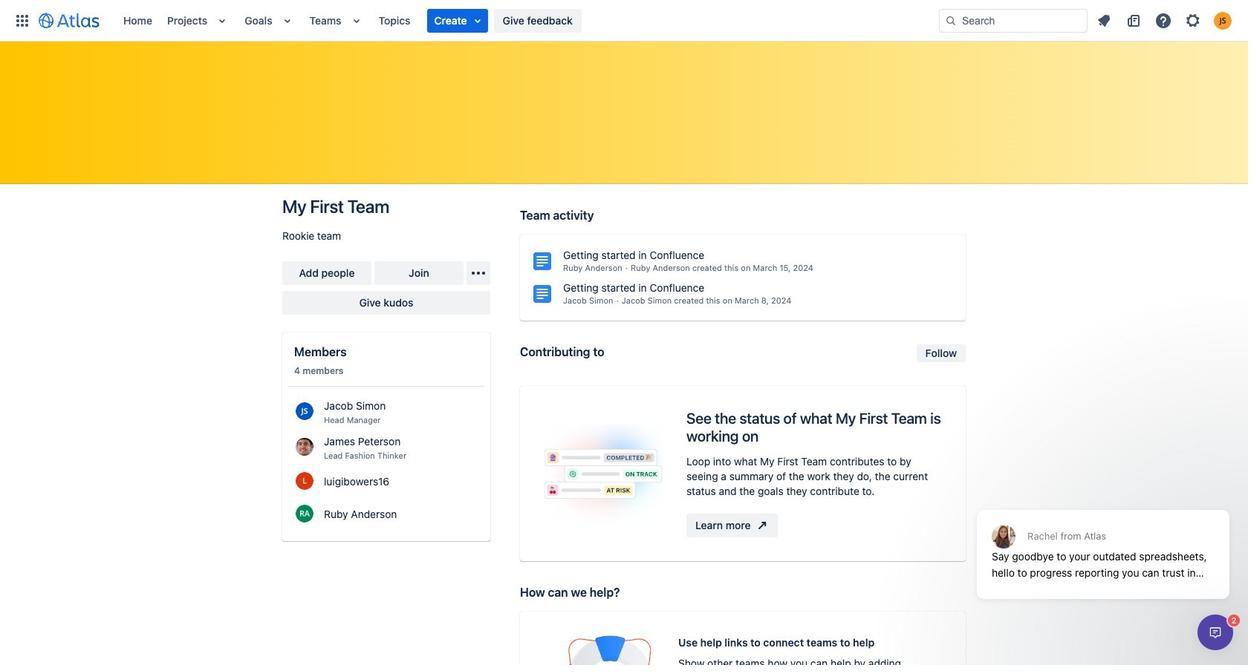 Task type: describe. For each thing, give the bounding box(es) containing it.
notifications image
[[1095, 12, 1113, 29]]

list item inside top element
[[427, 9, 488, 32]]

search image
[[945, 14, 957, 26]]

account image
[[1214, 12, 1232, 29]]

0 vertical spatial dialog
[[970, 474, 1237, 611]]

0 horizontal spatial list
[[116, 0, 939, 41]]



Task type: locate. For each thing, give the bounding box(es) containing it.
actions image
[[470, 265, 487, 282]]

Search field
[[939, 9, 1088, 32]]

list item
[[427, 9, 488, 32]]

banner
[[0, 0, 1248, 42]]

help image
[[1155, 12, 1172, 29]]

switch to... image
[[13, 12, 31, 29]]

1 horizontal spatial list
[[1091, 9, 1239, 32]]

dialog
[[970, 474, 1237, 611], [1198, 615, 1233, 651]]

list
[[116, 0, 939, 41], [1091, 9, 1239, 32]]

settings image
[[1184, 12, 1202, 29]]

None search field
[[939, 9, 1088, 32]]

top element
[[9, 0, 939, 41]]

1 vertical spatial dialog
[[1198, 615, 1233, 651]]



Task type: vqa. For each thing, say whether or not it's contained in the screenshot.
:tada: image
no



